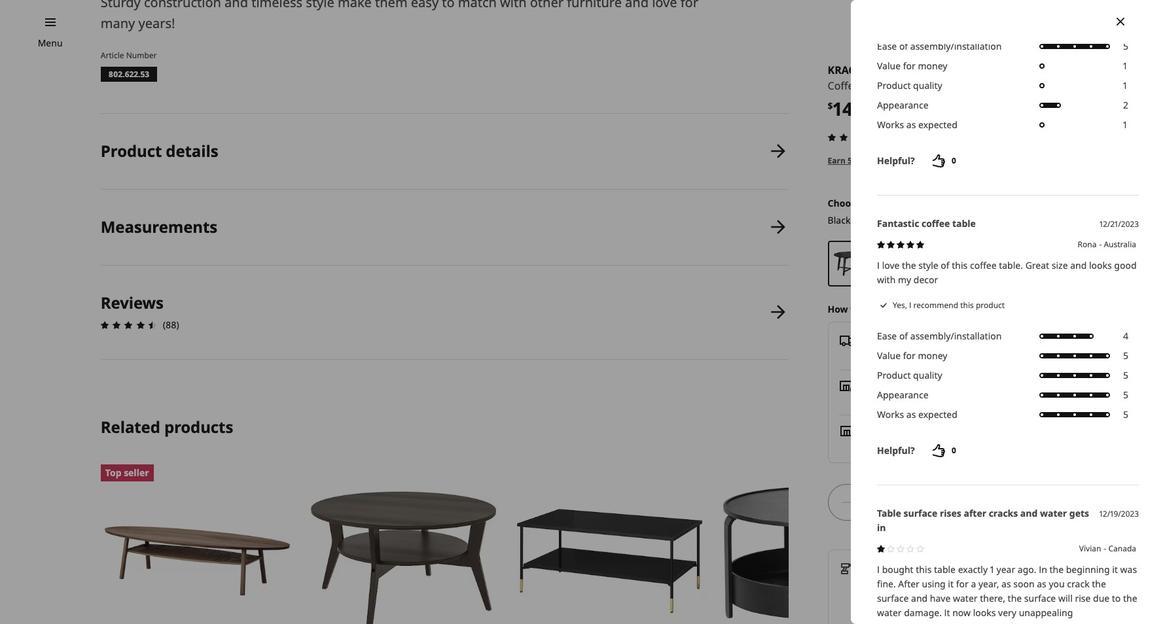 Task type: vqa. For each thing, say whether or not it's contained in the screenshot.
damage.
yes



Task type: describe. For each thing, give the bounding box(es) containing it.
card*.
[[1037, 155, 1062, 166]]

add
[[989, 496, 1006, 508]]

i love the style of this coffee table. great size and looks good with my decor
[[877, 259, 1137, 286]]

1 vertical spatial i
[[909, 300, 911, 311]]

2 helpful? from the top
[[877, 444, 915, 457]]

1 inside "i bought this table exactly 1 year ago. in the beginning it was fine. after using it for a year, as soon as you crack the surface and have water there, the surface will rise due to the water damage. it now looks very unappealing"
[[990, 564, 994, 576]]

kragsta coffee table, white, 35 3/8 " image
[[881, 246, 917, 281]]

802.622.53
[[109, 69, 149, 80]]

- for looks
[[1099, 239, 1102, 250]]

ease for 4
[[877, 330, 897, 342]]

get
[[862, 303, 877, 315]]

assembly/installation for 5
[[910, 40, 1002, 52]]

looks inside i love the style of this coffee table. great size and looks good with my decor
[[1089, 259, 1112, 272]]

the up very
[[1008, 592, 1022, 605]]

after
[[898, 578, 920, 590]]

related products
[[101, 416, 233, 438]]

mi for pick up at canton, mi
[[944, 393, 955, 406]]

menu button
[[38, 36, 63, 50]]

stockholm coffee table, walnut veneer, 70 7/8x23 1/4 " image
[[101, 465, 294, 624]]

document containing ease of assembly/installation
[[851, 0, 1165, 624]]

surface down fine.
[[877, 592, 909, 605]]

1 vertical spatial water
[[953, 592, 978, 605]]

1 0 button from the top
[[920, 148, 972, 174]]

this inside i love the style of this coffee table. great size and looks good with my decor
[[952, 259, 968, 272]]

color
[[863, 197, 886, 209]]

$33
[[932, 590, 947, 603]]

a
[[971, 578, 976, 590]]

product quality for 5
[[877, 369, 942, 382]]

pick up
[[862, 379, 897, 391]]

product for 1
[[877, 79, 911, 92]]

money for 5
[[918, 350, 947, 362]]

mi for in stock at canton, mi
[[945, 438, 956, 451]]

recommend
[[914, 300, 958, 311]]

fantastic coffee table
[[877, 217, 976, 230]]

and inside table surface rises after cracks and water gets in
[[1020, 507, 1038, 520]]

in inside "i bought this table exactly 1 year ago. in the beginning it was fine. after using it for a year, as soon as you crack the surface and have water there, the surface will rise due to the water damage. it now looks very unappealing"
[[1039, 564, 1047, 576]]

the down the was
[[1123, 592, 1137, 605]]

kragsta coffee table, black, 35 3/8 " image
[[833, 246, 868, 281]]

48146 button
[[918, 576, 944, 588]]

ease of assembly/installation for 4
[[877, 330, 1002, 342]]

"
[[957, 79, 962, 93]]

seller
[[124, 467, 149, 479]]

table inside "i bought this table exactly 1 year ago. in the beginning it was fine. after using it for a year, as soon as you crack the surface and have water there, the surface will rise due to the water damage. it now looks very unappealing"
[[934, 564, 956, 576]]

it
[[944, 607, 950, 619]]

exactly
[[958, 564, 988, 576]]

for up black,
[[903, 60, 916, 72]]

expected for 1
[[918, 119, 958, 131]]

earn 5% in rewards at ikea using the ikea visa credit card*. details > button
[[828, 155, 1098, 167]]

dialog containing ease of assembly/installation
[[851, 0, 1165, 624]]

0 vertical spatial coffee
[[922, 217, 950, 230]]

fantastic
[[877, 217, 919, 230]]

the inside earn 5% in rewards at ikea using the ikea visa credit card*. details > button
[[958, 155, 971, 166]]

number
[[126, 50, 157, 61]]

kragsta
[[828, 63, 874, 77]]

table,
[[862, 79, 890, 93]]

table.
[[999, 259, 1023, 272]]

1 0 from the top
[[952, 155, 956, 166]]

vivian - canada
[[1079, 543, 1136, 554]]

pick up at canton, mi
[[862, 393, 955, 406]]

- for it
[[1104, 543, 1106, 554]]

ease of assembly/installation for 5
[[877, 40, 1002, 52]]

of inside i love the style of this coffee table. great size and looks good with my decor
[[941, 259, 950, 272]]

1 ikea from the left
[[915, 155, 932, 166]]

canton, mi button for pick up at
[[908, 393, 955, 406]]

canton, mi button for in stock at
[[909, 438, 956, 451]]

48146 for delivery to 48146 available
[[917, 334, 944, 346]]

menu
[[38, 37, 63, 49]]

choose color black
[[828, 197, 886, 226]]

product details heading
[[101, 140, 218, 162]]

rewards
[[871, 155, 903, 166]]

at for in stock at
[[898, 438, 907, 451]]

decor
[[914, 274, 938, 286]]

as down year
[[1002, 578, 1011, 590]]

>
[[1093, 155, 1098, 166]]

appearance for 2
[[877, 99, 929, 111]]

product details
[[101, 140, 218, 162]]

2 0 button from the top
[[920, 438, 972, 464]]

you
[[1049, 578, 1065, 590]]

0 horizontal spatial in
[[862, 438, 871, 451]]

0 vertical spatial it
[[880, 303, 886, 315]]

top seller link
[[101, 465, 294, 624]]

to for how
[[850, 303, 860, 315]]

delivery to 48146 available
[[865, 334, 944, 360]]

at for pick up at
[[897, 393, 905, 406]]

with
[[877, 274, 896, 286]]

borgeby coffee table, black, 27 1/2 " image
[[719, 465, 912, 624]]

credit
[[1011, 155, 1035, 166]]

my
[[898, 274, 911, 286]]

3 5 from the top
[[1123, 369, 1129, 382]]

12/19/2023
[[1100, 509, 1139, 520]]

surface up unappealing
[[1024, 592, 1056, 605]]

right image
[[1086, 340, 1102, 355]]

earn 5% in rewards at ikea using the ikea visa credit card*. details >
[[828, 155, 1098, 166]]

1 vertical spatial this
[[960, 300, 974, 311]]

top
[[105, 467, 121, 479]]

this inside "i bought this table exactly 1 year ago. in the beginning it was fine. after using it for a year, as soon as you crack the surface and have water there, the surface will rise due to the water damage. it now looks very unappealing"
[[916, 564, 932, 576]]

by
[[909, 561, 919, 574]]

1 for value for money
[[1123, 60, 1127, 72]]

appearance for 5
[[877, 389, 929, 401]]

damage.
[[904, 607, 942, 619]]

of for 5
[[899, 40, 908, 52]]

water inside table surface rises after cracks and water gets in
[[1040, 507, 1067, 520]]

top seller
[[105, 467, 149, 479]]

canton, for pick up at
[[908, 393, 941, 406]]

year
[[997, 564, 1015, 576]]

style
[[919, 259, 939, 272]]

stock
[[873, 438, 896, 451]]

99
[[867, 100, 878, 112]]

very
[[998, 607, 1017, 619]]

product
[[976, 300, 1005, 311]]

2 vertical spatial it
[[948, 578, 954, 590]]

for up the pick up at canton, mi group
[[903, 350, 916, 362]]

delivery
[[865, 334, 903, 346]]

visa
[[993, 155, 1009, 166]]

products
[[164, 416, 233, 438]]

bought
[[882, 564, 914, 576]]

money for 1
[[918, 60, 947, 72]]

kragsta coffee table, black, 35 3/8 " $ 149 99
[[828, 63, 962, 121]]

using inside button
[[934, 155, 956, 166]]

details
[[166, 140, 218, 162]]

details
[[1064, 155, 1091, 166]]

review: 4.3 out of 5 stars. total reviews: 88 image inside (88) button
[[824, 129, 887, 145]]

pick up at canton, mi group
[[862, 393, 955, 406]]

choose
[[828, 197, 861, 209]]

35
[[924, 79, 936, 93]]

surface inside table surface rises after cracks and water gets in
[[904, 507, 938, 520]]

i for fantastic
[[877, 259, 880, 272]]

looks inside "i bought this table exactly 1 year ago. in the beginning it was fine. after using it for a year, as soon as you crack the surface and have water there, the surface will rise due to the water damage. it now looks very unappealing"
[[973, 607, 996, 619]]

coffee
[[828, 79, 860, 93]]

12/21/2023
[[1100, 219, 1139, 230]]

up for pick up at canton, mi
[[882, 393, 894, 406]]

quality for 1
[[913, 79, 942, 92]]

cracks
[[989, 507, 1018, 520]]

to for delivery
[[905, 334, 915, 346]]

4
[[1123, 330, 1129, 342]]

estimated
[[862, 590, 905, 603]]

review: 4.3 out of 5 stars. total reviews: 88 image inside list
[[97, 317, 160, 333]]

the inside i love the style of this coffee table. great size and looks good with my decor
[[902, 259, 916, 272]]



Task type: locate. For each thing, give the bounding box(es) containing it.
surface left rises at the right bottom
[[904, 507, 938, 520]]

1 quality from the top
[[913, 79, 942, 92]]

2 vertical spatial and
[[911, 592, 928, 605]]

water down estimated in the right bottom of the page
[[877, 607, 902, 619]]

0 vertical spatial money
[[918, 60, 947, 72]]

works down 99
[[877, 119, 904, 131]]

1 vertical spatial appearance
[[877, 389, 929, 401]]

pick
[[862, 379, 881, 391], [862, 393, 880, 406]]

of down yes,
[[899, 330, 908, 342]]

1 ease of assembly/installation from the top
[[877, 40, 1002, 52]]

value
[[877, 60, 901, 72], [877, 350, 901, 362]]

due
[[1093, 592, 1110, 605]]

and right the cracks
[[1020, 507, 1038, 520]]

reviews heading
[[101, 292, 164, 313]]

year,
[[979, 578, 999, 590]]

great
[[1026, 259, 1049, 272]]

money
[[918, 60, 947, 72], [918, 350, 947, 362]]

helpful? down (88) button
[[877, 154, 915, 167]]

as left you
[[1037, 578, 1047, 590]]

ease of assembly/installation up 35 3/8 " button
[[877, 40, 1002, 52]]

0 vertical spatial -
[[1099, 239, 1102, 250]]

using left visa
[[934, 155, 956, 166]]

it right "$33"
[[948, 578, 954, 590]]

canton, right stock
[[909, 438, 942, 451]]

to right due
[[1112, 592, 1121, 605]]

in
[[862, 438, 871, 451], [1039, 564, 1047, 576]]

3/8
[[939, 79, 955, 93]]

2
[[1123, 99, 1128, 111]]

0 vertical spatial i
[[877, 259, 880, 272]]

(88) button
[[824, 129, 906, 145]]

water left gets
[[1040, 507, 1067, 520]]

0 vertical spatial available
[[878, 348, 917, 360]]

value down delivery
[[877, 350, 901, 362]]

1 product quality from the top
[[877, 79, 942, 92]]

1 ease from the top
[[877, 40, 897, 52]]

value for money down delivery
[[877, 350, 947, 362]]

48146 inside available for 48146 estimated price $33
[[918, 576, 944, 588]]

works down the pick up at canton, mi group
[[877, 408, 904, 421]]

ikea left visa
[[973, 155, 991, 166]]

product for 5
[[877, 369, 911, 382]]

appearance down delivery to 48146 available
[[877, 389, 929, 401]]

1 vertical spatial works
[[877, 408, 904, 421]]

as down the pick up at canton, mi group
[[906, 408, 916, 421]]

2 vertical spatial this
[[916, 564, 932, 576]]

1 horizontal spatial looks
[[1089, 259, 1112, 272]]

1 appearance from the top
[[877, 99, 929, 111]]

water
[[1040, 507, 1067, 520], [953, 592, 978, 605], [877, 607, 902, 619]]

the up you
[[1050, 564, 1064, 576]]

1 money from the top
[[918, 60, 947, 72]]

unappealing
[[1019, 607, 1073, 619]]

0 vertical spatial at
[[905, 155, 913, 166]]

value for money up black,
[[877, 60, 947, 72]]

after
[[964, 507, 986, 520]]

0 vertical spatial product
[[877, 79, 911, 92]]

1 vertical spatial ease
[[877, 330, 897, 342]]

2 pick from the top
[[862, 393, 880, 406]]

4 5 from the top
[[1123, 389, 1129, 401]]

i inside "i bought this table exactly 1 year ago. in the beginning it was fine. after using it for a year, as soon as you crack the surface and have water there, the surface will rise due to the water damage. it now looks very unappealing"
[[877, 564, 880, 576]]

1 vertical spatial product quality
[[877, 369, 942, 382]]

2 assembly/installation from the top
[[910, 330, 1002, 342]]

1 vertical spatial coffee
[[970, 259, 997, 272]]

vivian
[[1079, 543, 1101, 554]]

0 vertical spatial works as expected
[[877, 119, 958, 131]]

money up the '35' on the top of the page
[[918, 60, 947, 72]]

to inside delivery to 48146 available
[[905, 334, 915, 346]]

0 vertical spatial of
[[899, 40, 908, 52]]

1 horizontal spatial and
[[1020, 507, 1038, 520]]

pick up the pick up at canton, mi group
[[862, 379, 881, 391]]

using up have
[[922, 578, 946, 590]]

0 horizontal spatial water
[[877, 607, 902, 619]]

1 works from the top
[[877, 119, 904, 131]]

review: 4.3 out of 5 stars. total reviews: 88 image down reviews
[[97, 317, 160, 333]]

this right style on the top right
[[952, 259, 968, 272]]

to for add
[[1009, 496, 1019, 508]]

1 horizontal spatial water
[[953, 592, 978, 605]]

Quantity input value text field
[[859, 484, 877, 521]]

product up 99
[[877, 79, 911, 92]]

0 button left visa
[[920, 148, 972, 174]]

expected down 35 3/8 " button
[[918, 119, 958, 131]]

works
[[877, 119, 904, 131], [877, 408, 904, 421]]

0 vertical spatial canton,
[[908, 393, 941, 406]]

document
[[851, 0, 1165, 624]]

it right the get
[[880, 303, 886, 315]]

in right the 5%
[[861, 155, 869, 166]]

äsperöd coffee table, black/glass black, 45 1/4x22 7/8 " image
[[513, 465, 706, 624]]

2 ease from the top
[[877, 330, 897, 342]]

35 3/8 " button
[[924, 78, 962, 94]]

0 vertical spatial ease
[[877, 40, 897, 52]]

value for 1
[[877, 60, 901, 72]]

to inside "i bought this table exactly 1 year ago. in the beginning it was fine. after using it for a year, as soon as you crack the surface and have water there, the surface will rise due to the water damage. it now looks very unappealing"
[[1112, 592, 1121, 605]]

(88) inside button
[[890, 131, 906, 143]]

product inside button
[[101, 140, 162, 162]]

looks down there,
[[973, 607, 996, 619]]

0 vertical spatial table
[[952, 217, 976, 230]]

assembly/installation down yes, i recommend this product
[[910, 330, 1002, 342]]

available for 48146 estimated price $33
[[862, 576, 947, 603]]

1 5 from the top
[[1123, 40, 1129, 52]]

2 horizontal spatial it
[[1112, 564, 1118, 576]]

in inside button
[[861, 155, 869, 166]]

will
[[1058, 592, 1073, 605]]

coffee right fantastic
[[922, 217, 950, 230]]

soon
[[1014, 578, 1035, 590]]

product up the pick up at canton, mi group
[[877, 369, 911, 382]]

(88) down reviews
[[163, 319, 179, 331]]

expected for 5
[[918, 408, 958, 421]]

0 vertical spatial 0
[[952, 155, 956, 166]]

0 vertical spatial (88)
[[890, 131, 906, 143]]

and
[[1070, 259, 1087, 272], [1020, 507, 1038, 520], [911, 592, 928, 605]]

value for money for 1
[[877, 60, 947, 72]]

this left product
[[960, 300, 974, 311]]

0 vertical spatial quality
[[913, 79, 942, 92]]

assembly/installation for 4
[[910, 330, 1002, 342]]

1 vertical spatial 0 button
[[920, 438, 972, 464]]

ago.
[[1018, 564, 1037, 576]]

in inside table surface rises after cracks and water gets in
[[877, 522, 886, 534]]

2 value for money from the top
[[877, 350, 947, 362]]

the up due
[[1092, 578, 1106, 590]]

48146 up "$33"
[[918, 576, 944, 588]]

i left love
[[877, 259, 880, 272]]

value for 5
[[877, 350, 901, 362]]

review: 4.3 out of 5 stars. total reviews: 88 image up the 5%
[[824, 129, 887, 145]]

2 vertical spatial i
[[877, 564, 880, 576]]

1 vertical spatial review: 4.3 out of 5 stars. total reviews: 88 image
[[97, 317, 160, 333]]

2 5 from the top
[[1123, 350, 1129, 362]]

good
[[1114, 259, 1137, 272]]

money up the pick up at canton, mi group
[[918, 350, 947, 362]]

i inside i love the style of this coffee table. great size and looks good with my decor
[[877, 259, 880, 272]]

1 vertical spatial in
[[877, 522, 886, 534]]

0 vertical spatial in
[[862, 438, 871, 451]]

2 vertical spatial product
[[877, 369, 911, 382]]

1 value for money from the top
[[877, 60, 947, 72]]

appearance down black,
[[877, 99, 929, 111]]

in down table
[[877, 522, 886, 534]]

1 horizontal spatial review: 4.3 out of 5 stars. total reviews: 88 image
[[824, 129, 887, 145]]

reviews
[[101, 292, 164, 313]]

yes,
[[893, 300, 907, 311]]

at up in stock at canton, mi
[[897, 393, 905, 406]]

jakobsfors coffee table, dark brown stained oak veneer, 31 1/2 " image
[[307, 465, 500, 624]]

product left details
[[101, 140, 162, 162]]

expected down the pick up at canton, mi group
[[918, 408, 958, 421]]

0 horizontal spatial (88)
[[163, 319, 179, 331]]

up up the pick up at canton, mi group
[[884, 379, 897, 391]]

5 for money
[[1123, 350, 1129, 362]]

1 pick from the top
[[862, 379, 881, 391]]

available inside available for 48146 estimated price $33
[[862, 576, 901, 588]]

48146 down recommend
[[917, 334, 944, 346]]

1 horizontal spatial in
[[1039, 564, 1047, 576]]

article number
[[101, 50, 157, 61]]

was
[[1120, 564, 1137, 576]]

coffee left table.
[[970, 259, 997, 272]]

0 vertical spatial value
[[877, 60, 901, 72]]

water up now
[[953, 592, 978, 605]]

1 vertical spatial value for money
[[877, 350, 947, 362]]

bag
[[1021, 496, 1038, 508]]

0 button
[[920, 148, 972, 174], [920, 438, 972, 464]]

size
[[1052, 259, 1068, 272]]

and inside "i bought this table exactly 1 year ago. in the beginning it was fine. after using it for a year, as soon as you crack the surface and have water there, the surface will rise due to the water damage. it now looks very unappealing"
[[911, 592, 928, 605]]

appearance
[[877, 99, 929, 111], [877, 389, 929, 401]]

as
[[906, 119, 916, 131], [906, 408, 916, 421], [1002, 578, 1011, 590], [1037, 578, 1047, 590]]

assembly/installation
[[910, 40, 1002, 52], [910, 330, 1002, 342]]

works as expected for 1
[[877, 119, 958, 131]]

2 appearance from the top
[[877, 389, 929, 401]]

1 vertical spatial assembly/installation
[[910, 330, 1002, 342]]

48146 inside delivery to 48146 available
[[917, 334, 944, 346]]

in right ago.
[[1039, 564, 1047, 576]]

1 vertical spatial and
[[1020, 507, 1038, 520]]

quality up the pick up at canton, mi group
[[913, 369, 942, 382]]

for down by
[[904, 576, 916, 588]]

works as expected down black,
[[877, 119, 958, 131]]

works for 1
[[877, 119, 904, 131]]

works as expected for 5
[[877, 408, 958, 421]]

0 vertical spatial in
[[861, 155, 869, 166]]

2 product quality from the top
[[877, 369, 942, 382]]

measurements button
[[101, 190, 789, 265]]

have
[[930, 592, 951, 605]]

product details button
[[101, 114, 789, 189]]

1 for product quality
[[1123, 79, 1127, 92]]

at right "rewards"
[[905, 155, 913, 166]]

list
[[97, 114, 789, 360]]

0 vertical spatial mi
[[944, 393, 955, 406]]

and inside i love the style of this coffee table. great size and looks good with my decor
[[1070, 259, 1087, 272]]

1 vertical spatial (88)
[[163, 319, 179, 331]]

canton, mi button
[[908, 393, 955, 406], [909, 438, 956, 451]]

2 works as expected from the top
[[877, 408, 958, 421]]

at inside button
[[905, 155, 913, 166]]

pick for pick up
[[862, 379, 881, 391]]

1 vertical spatial helpful?
[[877, 444, 915, 457]]

1
[[1123, 60, 1127, 72], [1123, 79, 1127, 92], [1123, 119, 1127, 131], [990, 564, 994, 576]]

1 helpful? from the top
[[877, 154, 915, 167]]

0 vertical spatial 0 button
[[920, 148, 972, 174]]

to left bag
[[1009, 496, 1019, 508]]

canton, mi button up in stock at canton, mi group
[[908, 393, 955, 406]]

1 vertical spatial using
[[922, 578, 946, 590]]

48146 for available for 48146 estimated price $33
[[918, 576, 944, 588]]

this up the after
[[916, 564, 932, 576]]

1 vertical spatial mi
[[945, 438, 956, 451]]

1 vertical spatial at
[[897, 393, 905, 406]]

up down pick up
[[882, 393, 894, 406]]

dialog
[[851, 0, 1165, 624]]

it left the was
[[1112, 564, 1118, 576]]

i for table
[[877, 564, 880, 576]]

rona
[[1078, 239, 1097, 250]]

up
[[884, 379, 897, 391], [882, 393, 894, 406]]

love
[[882, 259, 900, 272]]

and right the 'size'
[[1070, 259, 1087, 272]]

product quality for 1
[[877, 79, 942, 92]]

list containing product details
[[97, 114, 789, 360]]

coffee
[[922, 217, 950, 230], [970, 259, 997, 272]]

ease of assembly/installation
[[877, 40, 1002, 52], [877, 330, 1002, 342]]

0 horizontal spatial in
[[861, 155, 869, 166]]

rise
[[1075, 592, 1091, 605]]

beginning
[[1066, 564, 1110, 576]]

in stock at canton, mi group
[[862, 438, 956, 451]]

works as expected down the pick up at canton, mi group
[[877, 408, 958, 421]]

pick down pick up
[[862, 393, 880, 406]]

5 for expected
[[1123, 408, 1129, 421]]

of right style on the top right
[[941, 259, 950, 272]]

works for 5
[[877, 408, 904, 421]]

1 expected from the top
[[918, 119, 958, 131]]

canton, mi button right stock
[[909, 438, 956, 451]]

1 vertical spatial looks
[[973, 607, 996, 619]]

canton, for in stock at
[[909, 438, 942, 451]]

0 vertical spatial product quality
[[877, 79, 942, 92]]

- right rona
[[1099, 239, 1102, 250]]

0 vertical spatial up
[[884, 379, 897, 391]]

2 0 from the top
[[952, 445, 956, 456]]

in stock at canton, mi
[[862, 438, 956, 451]]

quality for 5
[[913, 369, 942, 382]]

1 vertical spatial 0
[[952, 445, 956, 456]]

5%
[[848, 155, 859, 166]]

2 ease of assembly/installation from the top
[[877, 330, 1002, 342]]

1 for works as expected
[[1123, 119, 1127, 131]]

table surface rises after cracks and water gets in
[[877, 507, 1089, 534]]

0 vertical spatial using
[[934, 155, 956, 166]]

available inside delivery to 48146 available
[[878, 348, 917, 360]]

in left stock
[[862, 438, 871, 451]]

(88)
[[890, 131, 906, 143], [163, 319, 179, 331]]

0 vertical spatial expected
[[918, 119, 958, 131]]

as down black,
[[906, 119, 916, 131]]

0 up rises at the right bottom
[[952, 445, 956, 456]]

black
[[828, 214, 851, 226]]

available up estimated in the right bottom of the page
[[862, 576, 901, 588]]

1 works as expected from the top
[[877, 119, 958, 131]]

add to bag
[[989, 496, 1038, 508]]

of for 4
[[899, 330, 908, 342]]

1 horizontal spatial (88)
[[890, 131, 906, 143]]

1 vertical spatial pick
[[862, 393, 880, 406]]

product
[[877, 79, 911, 92], [101, 140, 162, 162], [877, 369, 911, 382]]

pick for pick up at canton, mi
[[862, 393, 880, 406]]

price
[[908, 590, 929, 603]]

0 horizontal spatial coffee
[[922, 217, 950, 230]]

of
[[899, 40, 908, 52], [941, 259, 950, 272], [899, 330, 908, 342]]

0 vertical spatial pick
[[862, 379, 881, 391]]

the up my
[[902, 259, 916, 272]]

for inside available for 48146 estimated price $33
[[904, 576, 916, 588]]

0 vertical spatial canton, mi button
[[908, 393, 955, 406]]

1 vertical spatial in
[[1039, 564, 1047, 576]]

5
[[1123, 40, 1129, 52], [1123, 350, 1129, 362], [1123, 369, 1129, 382], [1123, 389, 1129, 401], [1123, 408, 1129, 421]]

coffee inside i love the style of this coffee table. great size and looks good with my decor
[[970, 259, 997, 272]]

0 vertical spatial 48146
[[917, 334, 944, 346]]

for left a
[[956, 578, 969, 590]]

available down delivery
[[878, 348, 917, 360]]

helpful? down the pick up at canton, mi group
[[877, 444, 915, 457]]

1 horizontal spatial ikea
[[973, 155, 991, 166]]

1 vertical spatial value
[[877, 350, 901, 362]]

ease for 5
[[877, 40, 897, 52]]

2 works from the top
[[877, 408, 904, 421]]

1 vertical spatial money
[[918, 350, 947, 362]]

2 quality from the top
[[913, 369, 942, 382]]

mi up in stock at canton, mi group
[[944, 393, 955, 406]]

it
[[880, 303, 886, 315], [1112, 564, 1118, 576], [948, 578, 954, 590]]

2 expected from the top
[[918, 408, 958, 421]]

how to get it
[[828, 303, 886, 315]]

0 horizontal spatial looks
[[973, 607, 996, 619]]

assembly/installation up the "
[[910, 40, 1002, 52]]

taskrabbit
[[922, 561, 970, 574]]

ease down the get
[[877, 330, 897, 342]]

1 vertical spatial it
[[1112, 564, 1118, 576]]

0 horizontal spatial it
[[880, 303, 886, 315]]

0 vertical spatial this
[[952, 259, 968, 272]]

value for money for 5
[[877, 350, 947, 362]]

1 vertical spatial works as expected
[[877, 408, 958, 421]]

1 vertical spatial quality
[[913, 369, 942, 382]]

up for pick up
[[884, 379, 897, 391]]

5 5 from the top
[[1123, 408, 1129, 421]]

mi down the pick up at canton, mi group
[[945, 438, 956, 451]]

the left visa
[[958, 155, 971, 166]]

0 vertical spatial value for money
[[877, 60, 947, 72]]

i up fine.
[[877, 564, 880, 576]]

1 horizontal spatial -
[[1104, 543, 1106, 554]]

canton, up in stock at canton, mi
[[908, 393, 941, 406]]

1 vertical spatial -
[[1104, 543, 1106, 554]]

1 vertical spatial up
[[882, 393, 894, 406]]

2 horizontal spatial and
[[1070, 259, 1087, 272]]

of up black,
[[899, 40, 908, 52]]

table up "$33"
[[934, 564, 956, 576]]

0 vertical spatial assembly/installation
[[910, 40, 1002, 52]]

ikea right "rewards"
[[915, 155, 932, 166]]

expected
[[918, 119, 958, 131], [918, 408, 958, 421]]

0
[[952, 155, 956, 166], [952, 445, 956, 456]]

to right delivery
[[905, 334, 915, 346]]

5 for assembly/installation
[[1123, 40, 1129, 52]]

2 money from the top
[[918, 350, 947, 362]]

earn
[[828, 155, 846, 166]]

0 vertical spatial works
[[877, 119, 904, 131]]

measurements heading
[[101, 216, 217, 238]]

at
[[905, 155, 913, 166], [897, 393, 905, 406], [898, 438, 907, 451]]

2 ikea from the left
[[973, 155, 991, 166]]

1 horizontal spatial coffee
[[970, 259, 997, 272]]

table
[[877, 507, 901, 520]]

0 vertical spatial and
[[1070, 259, 1087, 272]]

1 vertical spatial table
[[934, 564, 956, 576]]

canton,
[[908, 393, 941, 406], [909, 438, 942, 451]]

1 value from the top
[[877, 60, 901, 72]]

0 left visa
[[952, 155, 956, 166]]

2 value from the top
[[877, 350, 901, 362]]

to inside button
[[1009, 496, 1019, 508]]

(88) inside list
[[163, 319, 179, 331]]

1 vertical spatial canton,
[[909, 438, 942, 451]]

0 vertical spatial appearance
[[877, 99, 929, 111]]

assembly
[[862, 561, 906, 574]]

1 vertical spatial of
[[941, 259, 950, 272]]

i right yes,
[[909, 300, 911, 311]]

- right vivian
[[1104, 543, 1106, 554]]

value up table,
[[877, 60, 901, 72]]

and up damage.
[[911, 592, 928, 605]]

mi
[[944, 393, 955, 406], [945, 438, 956, 451]]

black,
[[893, 79, 921, 93]]

$
[[828, 100, 833, 112]]

0 button right stock
[[920, 438, 972, 464]]

now
[[953, 607, 971, 619]]

0 vertical spatial looks
[[1089, 259, 1112, 272]]

to left the get
[[850, 303, 860, 315]]

1 assembly/installation from the top
[[910, 40, 1002, 52]]

review: 4.3 out of 5 stars. total reviews: 88 image
[[824, 129, 887, 145], [97, 317, 160, 333]]

using
[[934, 155, 956, 166], [922, 578, 946, 590]]

for inside "i bought this table exactly 1 year ago. in the beginning it was fine. after using it for a year, as soon as you crack the surface and have water there, the surface will rise due to the water damage. it now looks very unappealing"
[[956, 578, 969, 590]]

1 vertical spatial available
[[862, 576, 901, 588]]

0 horizontal spatial -
[[1099, 239, 1102, 250]]

2 vertical spatial water
[[877, 607, 902, 619]]

this
[[952, 259, 968, 272], [960, 300, 974, 311], [916, 564, 932, 576]]

using inside "i bought this table exactly 1 year ago. in the beginning it was fine. after using it for a year, as soon as you crack the surface and have water there, the surface will rise due to the water damage. it now looks very unappealing"
[[922, 578, 946, 590]]

2 vertical spatial of
[[899, 330, 908, 342]]

1 vertical spatial canton, mi button
[[909, 438, 956, 451]]

0 vertical spatial review: 4.3 out of 5 stars. total reviews: 88 image
[[824, 129, 887, 145]]

measurements
[[101, 216, 217, 238]]

assembly by taskrabbit
[[862, 561, 970, 574]]

rises
[[940, 507, 961, 520]]

fine.
[[877, 578, 896, 590]]

149
[[833, 96, 864, 121]]

related
[[101, 416, 160, 438]]

1 vertical spatial 48146
[[918, 576, 944, 588]]

0 vertical spatial water
[[1040, 507, 1067, 520]]

quality left the "
[[913, 79, 942, 92]]

1 vertical spatial ease of assembly/installation
[[877, 330, 1002, 342]]



